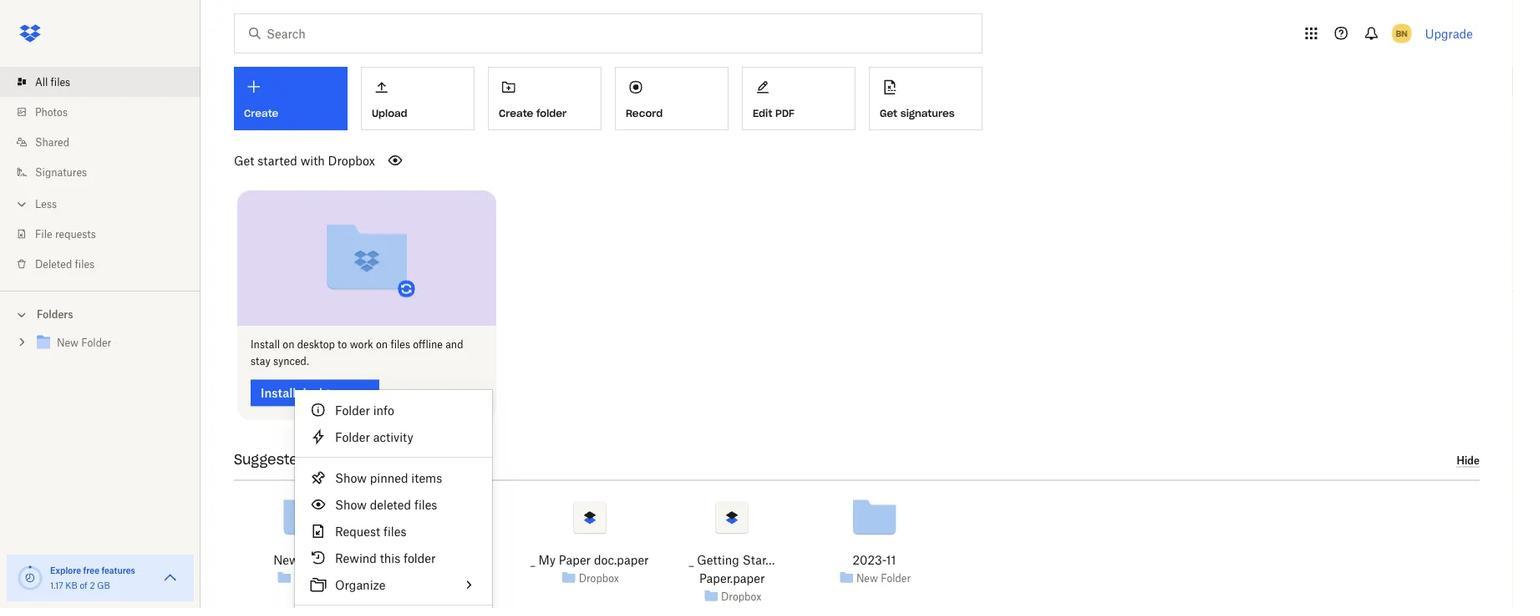 Task type: locate. For each thing, give the bounding box(es) containing it.
dropbox inside untitled.paper dropbox
[[437, 572, 477, 585]]

get for get started with dropbox
[[234, 153, 254, 168]]

show down your
[[335, 471, 367, 485]]

folder info menu item
[[295, 397, 492, 424]]

0 vertical spatial new folder link
[[273, 551, 337, 570]]

upgrade
[[1426, 26, 1474, 41]]

2 _ from the left
[[689, 553, 694, 568]]

folder activity menu item
[[295, 424, 492, 451]]

signatures
[[901, 107, 955, 120]]

_ left my
[[531, 553, 536, 568]]

desktop
[[297, 339, 335, 351]]

0 vertical spatial new folder
[[273, 553, 337, 568]]

explore free features 1.17 kb of 2 gb
[[50, 565, 135, 591]]

dropbox down 'paper.paper'
[[721, 591, 762, 603]]

dropbox link for _ getting star… paper.paper
[[721, 588, 762, 605]]

1 horizontal spatial new folder
[[857, 572, 911, 585]]

files inside "link"
[[51, 76, 70, 88]]

organize menu item
[[295, 572, 492, 598]]

files down items
[[415, 498, 438, 512]]

this
[[380, 551, 401, 565]]

explore
[[50, 565, 81, 576]]

get left the 'started'
[[234, 153, 254, 168]]

1.17
[[50, 581, 63, 591]]

on up synced.
[[283, 339, 295, 351]]

deleted files link
[[13, 249, 201, 279]]

1 horizontal spatial _
[[689, 553, 694, 568]]

activity up items
[[385, 451, 436, 469]]

folder right this at bottom
[[404, 551, 436, 565]]

photos
[[35, 106, 68, 118]]

folder
[[537, 107, 567, 120], [404, 551, 436, 565]]

folder up your
[[335, 430, 370, 444]]

_ my paper doc.paper link
[[531, 551, 649, 570]]

folder right create
[[537, 107, 567, 120]]

activity down folder info menu item
[[373, 430, 413, 444]]

0 horizontal spatial new folder link
[[273, 551, 337, 570]]

0 horizontal spatial new
[[273, 553, 299, 568]]

suggested from your activity
[[234, 451, 436, 469]]

new folder
[[273, 553, 337, 568], [857, 572, 911, 585]]

show deleted files menu item
[[295, 491, 492, 518]]

on right 'work'
[[376, 339, 388, 351]]

with
[[301, 153, 325, 168]]

deleted
[[35, 258, 72, 270]]

show
[[335, 471, 367, 485], [335, 498, 367, 512]]

untitled.paper link
[[408, 551, 487, 570]]

dropbox link left "organize"
[[294, 570, 335, 587]]

files
[[51, 76, 70, 88], [75, 258, 95, 270], [391, 339, 410, 351], [415, 498, 438, 512], [384, 525, 407, 539]]

folder
[[335, 403, 370, 418], [335, 430, 370, 444], [302, 553, 337, 568], [881, 572, 911, 585]]

new folder down 11
[[857, 572, 911, 585]]

on
[[283, 339, 295, 351], [376, 339, 388, 351]]

new left "rewind"
[[273, 553, 299, 568]]

dropbox left "organize"
[[294, 572, 335, 585]]

from
[[312, 451, 345, 469]]

create folder
[[499, 107, 567, 120]]

activity
[[373, 430, 413, 444], [385, 451, 436, 469]]

folder info
[[335, 403, 394, 418]]

0 vertical spatial show
[[335, 471, 367, 485]]

dropbox for _ my paper doc.paper
[[579, 572, 619, 585]]

files for all files
[[51, 76, 70, 88]]

new folder down request
[[273, 553, 337, 568]]

1 horizontal spatial new
[[857, 572, 878, 585]]

dropbox down _ my paper doc.paper
[[579, 572, 619, 585]]

folders
[[37, 308, 73, 321]]

request files
[[335, 525, 407, 539]]

2
[[90, 581, 95, 591]]

2 show from the top
[[335, 498, 367, 512]]

dropbox link down 'paper.paper'
[[721, 588, 762, 605]]

files up the rewind this folder menu item
[[384, 525, 407, 539]]

1 vertical spatial get
[[234, 153, 254, 168]]

0 horizontal spatial new folder
[[273, 553, 337, 568]]

deleted
[[370, 498, 411, 512]]

untitled.paper
[[408, 553, 487, 568]]

dropbox for new folder
[[294, 572, 335, 585]]

less
[[35, 198, 57, 210]]

1 vertical spatial activity
[[385, 451, 436, 469]]

synced.
[[273, 355, 309, 368]]

0 vertical spatial folder
[[537, 107, 567, 120]]

files right 'deleted'
[[75, 258, 95, 270]]

2 on from the left
[[376, 339, 388, 351]]

dropbox link for new folder
[[294, 570, 335, 587]]

0 horizontal spatial get
[[234, 153, 254, 168]]

dropbox image
[[13, 17, 47, 50]]

new
[[273, 553, 299, 568], [857, 572, 878, 585]]

_ for _ getting star… paper.paper
[[689, 553, 694, 568]]

show up request
[[335, 498, 367, 512]]

activity inside menu item
[[373, 430, 413, 444]]

_
[[531, 553, 536, 568], [689, 553, 694, 568]]

dropbox down untitled.paper
[[437, 572, 477, 585]]

1 show from the top
[[335, 471, 367, 485]]

1 horizontal spatial get
[[880, 107, 898, 120]]

shared link
[[13, 127, 201, 157]]

dropbox link
[[294, 570, 335, 587], [437, 570, 477, 587], [579, 570, 619, 587], [721, 588, 762, 605]]

files right the all
[[51, 76, 70, 88]]

1 horizontal spatial on
[[376, 339, 388, 351]]

dropbox link down untitled.paper
[[437, 570, 477, 587]]

1 vertical spatial folder
[[404, 551, 436, 565]]

photos link
[[13, 97, 201, 127]]

show pinned items menu item
[[295, 465, 492, 491]]

1 horizontal spatial new folder link
[[857, 570, 911, 587]]

show deleted files
[[335, 498, 438, 512]]

new down 2023-
[[857, 572, 878, 585]]

folder left info
[[335, 403, 370, 418]]

1 vertical spatial show
[[335, 498, 367, 512]]

all files list item
[[0, 67, 201, 97]]

dropbox link for _ my paper doc.paper
[[579, 570, 619, 587]]

list
[[0, 57, 201, 291]]

list containing all files
[[0, 57, 201, 291]]

0 vertical spatial activity
[[373, 430, 413, 444]]

folder inside button
[[537, 107, 567, 120]]

_ inside _ getting star… paper.paper
[[689, 553, 694, 568]]

kb
[[65, 581, 78, 591]]

get left signatures
[[880, 107, 898, 120]]

dropbox link down _ my paper doc.paper
[[579, 570, 619, 587]]

0 horizontal spatial on
[[283, 339, 295, 351]]

dropbox
[[328, 153, 375, 168], [294, 572, 335, 585], [437, 572, 477, 585], [579, 572, 619, 585], [721, 591, 762, 603]]

items
[[412, 471, 442, 485]]

0 horizontal spatial _
[[531, 553, 536, 568]]

new folder link down 11
[[857, 570, 911, 587]]

get inside button
[[880, 107, 898, 120]]

_ left getting
[[689, 553, 694, 568]]

11
[[887, 553, 896, 568]]

files left 'offline'
[[391, 339, 410, 351]]

get
[[880, 107, 898, 120], [234, 153, 254, 168]]

new folder link
[[273, 551, 337, 570], [857, 570, 911, 587]]

all
[[35, 76, 48, 88]]

folder up "organize"
[[302, 553, 337, 568]]

request
[[335, 525, 380, 539]]

0 horizontal spatial folder
[[404, 551, 436, 565]]

0 vertical spatial get
[[880, 107, 898, 120]]

1 _ from the left
[[531, 553, 536, 568]]

my
[[539, 553, 556, 568]]

new folder link down request
[[273, 551, 337, 570]]

dropbox for _ getting star… paper.paper
[[721, 591, 762, 603]]

file requests
[[35, 228, 96, 240]]

1 horizontal spatial folder
[[537, 107, 567, 120]]

files for deleted files
[[75, 258, 95, 270]]

record button
[[615, 67, 729, 130]]

2023-11 link
[[853, 551, 896, 570]]



Task type: vqa. For each thing, say whether or not it's contained in the screenshot.


Task type: describe. For each thing, give the bounding box(es) containing it.
gb
[[97, 581, 110, 591]]

star…
[[743, 553, 775, 568]]

info
[[373, 403, 394, 418]]

deleted files
[[35, 258, 95, 270]]

all files
[[35, 76, 70, 88]]

2023-
[[853, 553, 887, 568]]

paper.paper
[[700, 572, 765, 586]]

files for request files
[[384, 525, 407, 539]]

1 vertical spatial new folder
[[857, 572, 911, 585]]

quota usage element
[[17, 565, 43, 592]]

0 vertical spatial new
[[273, 553, 299, 568]]

show pinned items
[[335, 471, 442, 485]]

create
[[499, 107, 534, 120]]

stay
[[251, 355, 271, 368]]

pdf
[[776, 107, 795, 120]]

1 vertical spatial new folder link
[[857, 570, 911, 587]]

file requests link
[[13, 219, 201, 249]]

edit pdf
[[753, 107, 795, 120]]

to
[[338, 339, 347, 351]]

show for show pinned items
[[335, 471, 367, 485]]

folder inside menu item
[[335, 403, 370, 418]]

paper
[[559, 553, 591, 568]]

and
[[446, 339, 463, 351]]

signatures
[[35, 166, 87, 178]]

_ for _ my paper doc.paper
[[531, 553, 536, 568]]

get for get signatures
[[880, 107, 898, 120]]

edit
[[753, 107, 773, 120]]

_ my paper doc.paper
[[531, 553, 649, 568]]

show for show deleted files
[[335, 498, 367, 512]]

1 on from the left
[[283, 339, 295, 351]]

files inside install on desktop to work on files offline and stay synced.
[[391, 339, 410, 351]]

rewind this folder
[[335, 551, 436, 565]]

started
[[258, 153, 297, 168]]

create folder button
[[488, 67, 602, 130]]

work
[[350, 339, 373, 351]]

get started with dropbox
[[234, 153, 375, 168]]

folder down 11
[[881, 572, 911, 585]]

1 vertical spatial new
[[857, 572, 878, 585]]

rewind
[[335, 551, 377, 565]]

dropbox right with
[[328, 153, 375, 168]]

requests
[[55, 228, 96, 240]]

doc.paper
[[594, 553, 649, 568]]

folders button
[[0, 302, 201, 326]]

upgrade link
[[1426, 26, 1474, 41]]

folder inside menu item
[[404, 551, 436, 565]]

_ getting star… paper.paper link
[[672, 551, 793, 588]]

your
[[349, 451, 380, 469]]

all files link
[[13, 67, 201, 97]]

edit pdf button
[[742, 67, 856, 130]]

install
[[251, 339, 280, 351]]

features
[[101, 565, 135, 576]]

rewind this folder menu item
[[295, 545, 492, 572]]

request files menu item
[[295, 518, 492, 545]]

getting
[[697, 553, 740, 568]]

shared
[[35, 136, 69, 148]]

install on desktop to work on files offline and stay synced.
[[251, 339, 463, 368]]

get signatures button
[[869, 67, 983, 130]]

organize
[[335, 578, 386, 592]]

untitled.paper dropbox
[[408, 553, 487, 585]]

free
[[83, 565, 99, 576]]

offline
[[413, 339, 443, 351]]

signatures link
[[13, 157, 201, 187]]

file
[[35, 228, 52, 240]]

suggested
[[234, 451, 308, 469]]

_ getting star… paper.paper
[[689, 553, 775, 586]]

pinned
[[370, 471, 408, 485]]

less image
[[13, 196, 30, 213]]

get signatures
[[880, 107, 955, 120]]

2023-11
[[853, 553, 896, 568]]

folder activity
[[335, 430, 413, 444]]

folder inside menu item
[[335, 430, 370, 444]]

of
[[80, 581, 88, 591]]

record
[[626, 107, 663, 120]]



